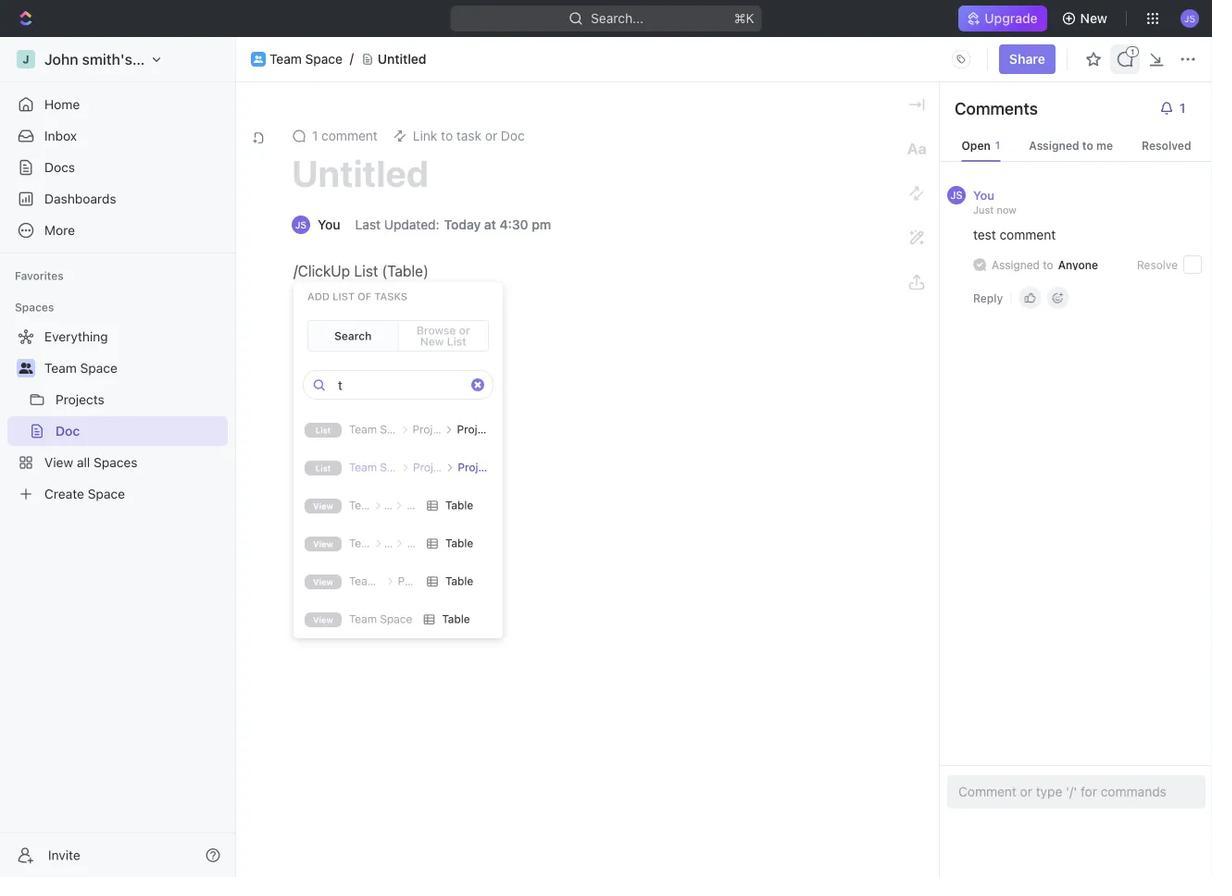 Task type: vqa. For each thing, say whether or not it's contained in the screenshot.
Resolve
yes



Task type: describe. For each thing, give the bounding box(es) containing it.
docs link
[[7, 153, 228, 182]]

user group image
[[19, 363, 33, 374]]

add list of tasks browse or new list
[[307, 291, 470, 348]]

open
[[962, 139, 991, 152]]

project for 2
[[457, 423, 494, 436]]

upgrade
[[985, 11, 1038, 26]]

clickup
[[298, 262, 350, 280]]

2 vertical spatial projects
[[395, 575, 440, 588]]

favorites button
[[7, 265, 71, 287]]

1 view from the top
[[313, 502, 333, 512]]

docs
[[44, 160, 75, 175]]

reply
[[973, 292, 1003, 305]]

tasks
[[374, 291, 407, 303]]

comment for 1 comment
[[321, 128, 378, 144]]

2
[[497, 423, 504, 436]]

inbox
[[44, 128, 77, 144]]

add
[[307, 291, 330, 303]]

/ clickup list (table)
[[294, 262, 429, 280]]

projects for project 2
[[410, 423, 455, 436]]

⌘k
[[734, 11, 754, 26]]

test
[[973, 227, 996, 243]]

new inside button
[[1080, 11, 1107, 26]]

updated:
[[384, 217, 439, 232]]

user group image
[[254, 55, 263, 63]]

invite
[[48, 848, 80, 863]]

assigned to me
[[1029, 139, 1113, 152]]

today
[[444, 217, 481, 232]]

last
[[355, 217, 381, 232]]

1 vertical spatial 1
[[498, 461, 503, 474]]

comment for test comment
[[1000, 227, 1056, 243]]

of
[[358, 291, 371, 303]]

home
[[44, 97, 80, 112]]

dashboards link
[[7, 184, 228, 214]]

dashboards
[[44, 191, 116, 206]]

0 vertical spatial untitled
[[378, 51, 426, 67]]

1 vertical spatial untitled
[[292, 151, 429, 195]]

team inside sidebar navigation
[[44, 361, 77, 376]]

test comment
[[973, 227, 1056, 243]]

js
[[950, 189, 963, 201]]

share
[[1009, 51, 1045, 67]]

favorites
[[15, 269, 64, 282]]

just
[[973, 204, 994, 216]]



Task type: locate. For each thing, give the bounding box(es) containing it.
you just now
[[973, 188, 1017, 216]]

list inside add list of tasks browse or new list
[[447, 335, 466, 348]]

/
[[294, 262, 298, 280]]

inbox link
[[7, 121, 228, 151]]

search...
[[591, 11, 643, 26]]

team space inside sidebar navigation
[[44, 361, 117, 376]]

you
[[973, 188, 994, 202]]

1 vertical spatial team space link
[[44, 354, 224, 383]]

list
[[332, 291, 355, 303]]

untitled
[[378, 51, 426, 67], [292, 151, 429, 195]]

list
[[354, 262, 378, 280], [447, 335, 466, 348], [316, 426, 331, 436], [316, 464, 331, 474]]

1 horizontal spatial to
[[1082, 139, 1093, 152]]

team space link for user group icon on the left top of the page
[[269, 51, 342, 67]]

clear search image
[[471, 379, 484, 392]]

to down test comment
[[1043, 258, 1053, 271]]

1 vertical spatial new
[[420, 335, 444, 348]]

assigned to
[[992, 258, 1053, 271]]

new button
[[1054, 4, 1118, 33]]

project for 1
[[458, 461, 495, 474]]

team space link for user group image
[[44, 354, 224, 383]]

table
[[445, 499, 473, 512], [445, 537, 473, 550], [445, 575, 473, 588], [442, 613, 470, 626]]

space
[[305, 51, 342, 67], [80, 361, 117, 376], [380, 423, 412, 436], [380, 461, 412, 474], [380, 575, 412, 588], [380, 613, 412, 626]]

project 2
[[454, 423, 504, 436]]

1
[[312, 128, 318, 144], [498, 461, 503, 474]]

project down 'project 2'
[[458, 461, 495, 474]]

0 vertical spatial team space link
[[269, 51, 342, 67]]

1 vertical spatial to
[[1043, 258, 1053, 271]]

resolved
[[1142, 139, 1191, 152]]

project left 2
[[457, 423, 494, 436]]

0 vertical spatial assigned
[[1029, 139, 1079, 152]]

0 horizontal spatial team space link
[[44, 354, 224, 383]]

4 view from the top
[[313, 616, 333, 625]]

team space link
[[269, 51, 342, 67], [44, 354, 224, 383]]

new right upgrade
[[1080, 11, 1107, 26]]

me
[[1096, 139, 1113, 152]]

sidebar navigation
[[0, 37, 236, 878]]

project 1
[[455, 461, 503, 474]]

new inside add list of tasks browse or new list
[[420, 335, 444, 348]]

comments
[[955, 98, 1038, 118]]

team
[[269, 51, 302, 67], [44, 361, 77, 376], [349, 423, 377, 436], [349, 461, 377, 474], [349, 575, 377, 588], [349, 613, 377, 626]]

0 vertical spatial comment
[[321, 128, 378, 144]]

projects for project 1
[[410, 461, 455, 474]]

assigned
[[1029, 139, 1079, 152], [992, 258, 1040, 271]]

or
[[459, 324, 470, 337]]

(table)
[[382, 262, 429, 280]]

comment
[[321, 128, 378, 144], [1000, 227, 1056, 243]]

0 vertical spatial project
[[457, 423, 494, 436]]

assigned left me
[[1029, 139, 1079, 152]]

0 vertical spatial to
[[1082, 139, 1093, 152]]

project
[[457, 423, 494, 436], [458, 461, 495, 474]]

2 view from the top
[[313, 540, 333, 550]]

1 vertical spatial projects
[[410, 461, 455, 474]]

last updated: today at 4:30 pm
[[355, 217, 551, 232]]

0 vertical spatial new
[[1080, 11, 1107, 26]]

0 horizontal spatial to
[[1043, 258, 1053, 271]]

comment up assigned to
[[1000, 227, 1056, 243]]

view
[[313, 502, 333, 512], [313, 540, 333, 550], [313, 578, 333, 587], [313, 616, 333, 625]]

0 horizontal spatial new
[[420, 335, 444, 348]]

resolve
[[1137, 258, 1178, 271]]

home link
[[7, 90, 228, 119]]

comment up last
[[321, 128, 378, 144]]

to left me
[[1082, 139, 1093, 152]]

3 view from the top
[[313, 578, 333, 587]]

browse
[[416, 324, 456, 337]]

upgrade link
[[959, 6, 1047, 31]]

1 vertical spatial project
[[458, 461, 495, 474]]

new
[[1080, 11, 1107, 26], [420, 335, 444, 348]]

space inside sidebar navigation
[[80, 361, 117, 376]]

to for assigned to me
[[1082, 139, 1093, 152]]

now
[[997, 204, 1017, 216]]

4:30
[[500, 217, 528, 232]]

1 comment
[[312, 128, 378, 144]]

0 horizontal spatial 1
[[312, 128, 318, 144]]

pm
[[532, 217, 551, 232]]

projects
[[410, 423, 455, 436], [410, 461, 455, 474], [395, 575, 440, 588]]

1 vertical spatial assigned
[[992, 258, 1040, 271]]

spaces
[[15, 301, 54, 314]]

team space
[[269, 51, 342, 67], [44, 361, 117, 376], [349, 423, 412, 436], [349, 461, 412, 474], [349, 575, 412, 588], [349, 613, 412, 626]]

0 horizontal spatial comment
[[321, 128, 378, 144]]

Filter by name... text field
[[338, 371, 464, 399]]

assigned for assigned to me
[[1029, 139, 1079, 152]]

assigned down test comment
[[992, 258, 1040, 271]]

0 vertical spatial 1
[[312, 128, 318, 144]]

1 horizontal spatial new
[[1080, 11, 1107, 26]]

1 horizontal spatial 1
[[498, 461, 503, 474]]

1 horizontal spatial team space link
[[269, 51, 342, 67]]

assigned for assigned to
[[992, 258, 1040, 271]]

0 vertical spatial projects
[[410, 423, 455, 436]]

1 vertical spatial comment
[[1000, 227, 1056, 243]]

to for assigned to
[[1043, 258, 1053, 271]]

to
[[1082, 139, 1093, 152], [1043, 258, 1053, 271]]

new left or
[[420, 335, 444, 348]]

at
[[484, 217, 496, 232]]

1 horizontal spatial comment
[[1000, 227, 1056, 243]]



